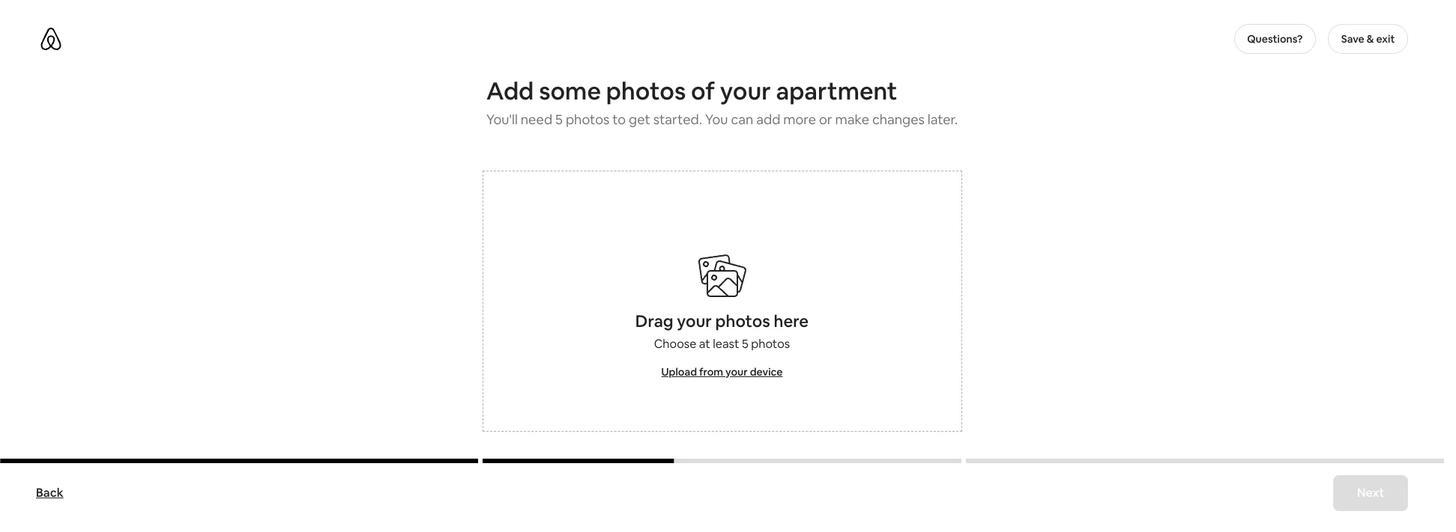 Task type: vqa. For each thing, say whether or not it's contained in the screenshot.
TAXES within 3 beds $508 total before taxes
no



Task type: describe. For each thing, give the bounding box(es) containing it.
next
[[1357, 486, 1385, 502]]

photos up 'device'
[[751, 336, 790, 352]]

back
[[36, 486, 63, 502]]

least
[[713, 336, 739, 352]]

you
[[705, 111, 728, 128]]

add some photos of your apartment you'll need 5 photos to get started. you can add more or make changes later.
[[486, 76, 958, 128]]

questions?
[[1248, 32, 1303, 46]]

your inside "drag your photos here choose at least 5 photos"
[[677, 311, 712, 332]]

photos left to
[[566, 111, 610, 128]]

need
[[521, 111, 553, 128]]

your inside upload from your device button
[[726, 366, 748, 379]]

next button
[[1333, 476, 1409, 512]]

can
[[731, 111, 754, 128]]

upload from your device
[[662, 366, 783, 379]]

&
[[1367, 32, 1374, 46]]

save & exit
[[1342, 32, 1395, 46]]

started.
[[653, 111, 702, 128]]

add
[[486, 76, 534, 106]]

drag your photos here choose at least 5 photos
[[636, 311, 809, 352]]

questions? button
[[1234, 24, 1316, 54]]

photos up least
[[716, 311, 770, 332]]

some
[[539, 76, 601, 106]]

to
[[613, 111, 626, 128]]

changes
[[872, 111, 925, 128]]

upload from your device button
[[662, 365, 783, 380]]



Task type: locate. For each thing, give the bounding box(es) containing it.
choose
[[654, 336, 697, 352]]

exit
[[1377, 32, 1395, 46]]

more
[[784, 111, 816, 128]]

your right from
[[726, 366, 748, 379]]

you'll
[[486, 111, 518, 128]]

1 horizontal spatial 5
[[742, 336, 749, 352]]

of
[[691, 76, 715, 106]]

drag
[[636, 311, 674, 332]]

0 vertical spatial your
[[720, 76, 771, 106]]

1 vertical spatial 5
[[742, 336, 749, 352]]

device
[[750, 366, 783, 379]]

here
[[774, 311, 809, 332]]

your inside add some photos of your apartment you'll need 5 photos to get started. you can add more or make changes later.
[[720, 76, 771, 106]]

5 inside add some photos of your apartment you'll need 5 photos to get started. you can add more or make changes later.
[[555, 111, 563, 128]]

2 vertical spatial your
[[726, 366, 748, 379]]

photos up get
[[606, 76, 686, 106]]

1 vertical spatial your
[[677, 311, 712, 332]]

5
[[555, 111, 563, 128], [742, 336, 749, 352]]

make
[[835, 111, 870, 128]]

save & exit button
[[1328, 24, 1409, 54]]

add
[[757, 111, 781, 128]]

0 horizontal spatial 5
[[555, 111, 563, 128]]

or
[[819, 111, 833, 128]]

from
[[699, 366, 723, 379]]

0 vertical spatial 5
[[555, 111, 563, 128]]

at
[[699, 336, 710, 352]]

save
[[1342, 32, 1365, 46]]

upload
[[662, 366, 697, 379]]

your up at
[[677, 311, 712, 332]]

your up can
[[720, 76, 771, 106]]

your
[[720, 76, 771, 106], [677, 311, 712, 332], [726, 366, 748, 379]]

apartment
[[776, 76, 898, 106]]

get
[[629, 111, 651, 128]]

photos
[[606, 76, 686, 106], [566, 111, 610, 128], [716, 311, 770, 332], [751, 336, 790, 352]]

back button
[[28, 479, 71, 509]]

5 right least
[[742, 336, 749, 352]]

later.
[[928, 111, 958, 128]]

5 inside "drag your photos here choose at least 5 photos"
[[742, 336, 749, 352]]

5 right "need"
[[555, 111, 563, 128]]



